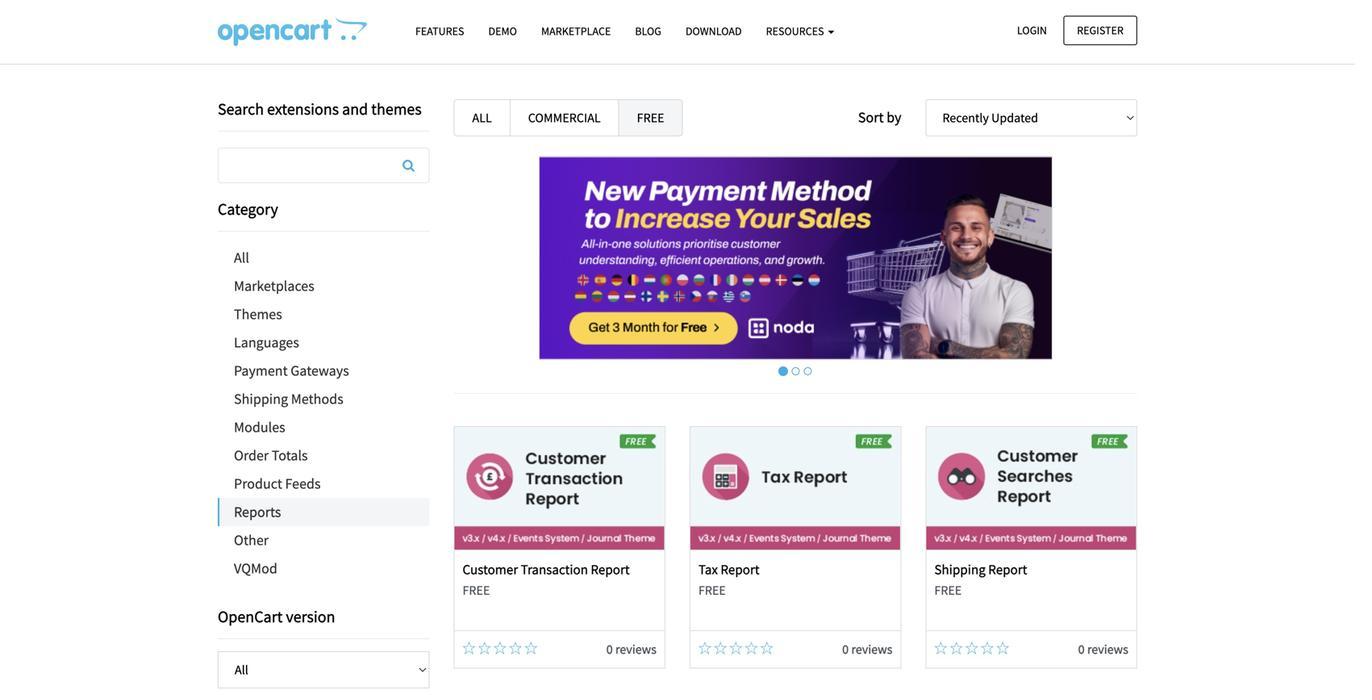 Task type: describe. For each thing, give the bounding box(es) containing it.
product
[[234, 475, 282, 493]]

reports link
[[220, 498, 430, 526]]

totals
[[272, 446, 308, 464]]

sort
[[859, 108, 884, 126]]

customer transaction report free
[[463, 561, 630, 599]]

free inside the customer transaction report free
[[463, 582, 490, 599]]

shipping for shipping methods
[[234, 390, 288, 408]]

themes link
[[218, 300, 430, 328]]

tax report image
[[691, 427, 901, 550]]

free
[[637, 110, 665, 126]]

all for commercial
[[473, 110, 492, 126]]

extensions
[[267, 99, 339, 119]]

resources link
[[754, 17, 847, 45]]

order totals
[[234, 446, 308, 464]]

payment gateways
[[234, 362, 349, 380]]

opencart version
[[218, 607, 335, 627]]

customer
[[463, 561, 518, 578]]

features link
[[404, 17, 477, 45]]

search image
[[403, 159, 415, 172]]

all link for commercial
[[454, 99, 511, 136]]

languages
[[234, 333, 299, 351]]

4 star light o image from the left
[[935, 642, 948, 655]]

all for marketplaces
[[234, 249, 249, 267]]

demo
[[489, 24, 517, 38]]

demo link
[[477, 17, 529, 45]]

marketplaces
[[234, 277, 315, 295]]

shipping report link
[[935, 561, 1028, 578]]

category
[[218, 199, 278, 219]]

shipping report image
[[927, 427, 1137, 550]]

other link
[[218, 526, 430, 554]]

shipping methods
[[234, 390, 344, 408]]

node image
[[539, 156, 1053, 360]]

0 reviews for shipping report
[[1079, 641, 1129, 657]]

login
[[1018, 23, 1048, 38]]

report inside the customer transaction report free
[[591, 561, 630, 578]]

transaction
[[521, 561, 588, 578]]

blog
[[635, 24, 662, 38]]

6 star light o image from the left
[[981, 642, 994, 655]]

methods
[[291, 390, 344, 408]]

download
[[686, 24, 742, 38]]

order totals link
[[218, 441, 430, 470]]

and
[[342, 99, 368, 119]]

free for tax report
[[699, 582, 726, 599]]

reviews for tax report
[[852, 641, 893, 657]]

resources
[[766, 24, 827, 38]]

payment gateways link
[[218, 357, 430, 385]]

register
[[1078, 23, 1124, 38]]

5 star light o image from the left
[[966, 642, 979, 655]]

customer transaction report image
[[455, 427, 665, 550]]

themes
[[371, 99, 422, 119]]

version
[[286, 607, 335, 627]]

free for shipping report
[[935, 582, 962, 599]]

free link
[[619, 99, 683, 136]]

product feeds link
[[218, 470, 430, 498]]

search
[[218, 99, 264, 119]]

login link
[[1004, 16, 1061, 45]]

reviews for customer transaction report
[[616, 641, 657, 657]]

0 for shipping report
[[1079, 641, 1085, 657]]

7 star light o image from the left
[[997, 642, 1010, 655]]

sort by
[[859, 108, 902, 126]]

2 star light o image from the left
[[714, 642, 727, 655]]



Task type: vqa. For each thing, say whether or not it's contained in the screenshot.
third the "FREE"
yes



Task type: locate. For each thing, give the bounding box(es) containing it.
1 reviews from the left
[[616, 641, 657, 657]]

1 horizontal spatial shipping
[[935, 561, 986, 578]]

1 horizontal spatial all
[[473, 110, 492, 126]]

reports
[[234, 503, 281, 521]]

free down 'tax'
[[699, 582, 726, 599]]

all link for marketplaces
[[218, 244, 430, 272]]

0 horizontal spatial reviews
[[616, 641, 657, 657]]

marketplaces link
[[218, 272, 430, 300]]

star light o image
[[463, 642, 476, 655], [478, 642, 491, 655], [494, 642, 507, 655], [509, 642, 522, 655], [699, 642, 712, 655], [745, 642, 758, 655], [761, 642, 774, 655], [950, 642, 963, 655]]

0
[[607, 641, 613, 657], [843, 641, 849, 657], [1079, 641, 1085, 657]]

2 horizontal spatial reviews
[[1088, 641, 1129, 657]]

2 reviews from the left
[[852, 641, 893, 657]]

2 report from the left
[[721, 561, 760, 578]]

star light o image
[[525, 642, 538, 655], [714, 642, 727, 655], [730, 642, 743, 655], [935, 642, 948, 655], [966, 642, 979, 655], [981, 642, 994, 655], [997, 642, 1010, 655]]

reviews for shipping report
[[1088, 641, 1129, 657]]

by
[[887, 108, 902, 126]]

1 0 from the left
[[607, 641, 613, 657]]

4 star light o image from the left
[[509, 642, 522, 655]]

product feeds
[[234, 475, 321, 493]]

1 vertical spatial all
[[234, 249, 249, 267]]

free down the customer
[[463, 582, 490, 599]]

3 0 reviews from the left
[[1079, 641, 1129, 657]]

0 for tax report
[[843, 641, 849, 657]]

1 horizontal spatial 0
[[843, 641, 849, 657]]

1 horizontal spatial reviews
[[852, 641, 893, 657]]

features
[[416, 24, 464, 38]]

report inside tax report free
[[721, 561, 760, 578]]

0 horizontal spatial 0
[[607, 641, 613, 657]]

tax
[[699, 561, 718, 578]]

shipping inside shipping report free
[[935, 561, 986, 578]]

tax report link
[[699, 561, 760, 578]]

1 horizontal spatial report
[[721, 561, 760, 578]]

tax report free
[[699, 561, 760, 599]]

commercial link
[[510, 99, 620, 136]]

search extensions and themes
[[218, 99, 422, 119]]

3 free from the left
[[935, 582, 962, 599]]

0 vertical spatial all link
[[454, 99, 511, 136]]

report
[[591, 561, 630, 578], [721, 561, 760, 578], [989, 561, 1028, 578]]

3 reviews from the left
[[1088, 641, 1129, 657]]

1 horizontal spatial 0 reviews
[[843, 641, 893, 657]]

3 star light o image from the left
[[494, 642, 507, 655]]

register link
[[1064, 16, 1138, 45]]

3 report from the left
[[989, 561, 1028, 578]]

marketplace link
[[529, 17, 623, 45]]

0 horizontal spatial shipping
[[234, 390, 288, 408]]

marketplace
[[542, 24, 611, 38]]

2 horizontal spatial 0 reviews
[[1079, 641, 1129, 657]]

shipping report free
[[935, 561, 1028, 599]]

8 star light o image from the left
[[950, 642, 963, 655]]

vqmod
[[234, 559, 278, 577]]

0 horizontal spatial free
[[463, 582, 490, 599]]

all link
[[454, 99, 511, 136], [218, 244, 430, 272]]

0 vertical spatial all
[[473, 110, 492, 126]]

2 horizontal spatial free
[[935, 582, 962, 599]]

1 report from the left
[[591, 561, 630, 578]]

1 horizontal spatial all link
[[454, 99, 511, 136]]

modules
[[234, 418, 285, 436]]

1 0 reviews from the left
[[607, 641, 657, 657]]

opencart - marketplace image
[[218, 17, 367, 46]]

feeds
[[285, 475, 321, 493]]

1 star light o image from the left
[[463, 642, 476, 655]]

all
[[473, 110, 492, 126], [234, 249, 249, 267]]

2 0 from the left
[[843, 641, 849, 657]]

gateways
[[291, 362, 349, 380]]

shipping methods link
[[218, 385, 430, 413]]

0 horizontal spatial all link
[[218, 244, 430, 272]]

1 star light o image from the left
[[525, 642, 538, 655]]

report for tax report
[[721, 561, 760, 578]]

1 horizontal spatial free
[[699, 582, 726, 599]]

themes
[[234, 305, 282, 323]]

0 horizontal spatial 0 reviews
[[607, 641, 657, 657]]

6 star light o image from the left
[[745, 642, 758, 655]]

free down shipping report link
[[935, 582, 962, 599]]

0 horizontal spatial all
[[234, 249, 249, 267]]

5 star light o image from the left
[[699, 642, 712, 655]]

2 horizontal spatial report
[[989, 561, 1028, 578]]

0 for customer transaction report
[[607, 641, 613, 657]]

None text field
[[219, 148, 429, 182]]

modules link
[[218, 413, 430, 441]]

payment
[[234, 362, 288, 380]]

2 horizontal spatial 0
[[1079, 641, 1085, 657]]

free
[[463, 582, 490, 599], [699, 582, 726, 599], [935, 582, 962, 599]]

0 reviews for tax report
[[843, 641, 893, 657]]

reviews
[[616, 641, 657, 657], [852, 641, 893, 657], [1088, 641, 1129, 657]]

report inside shipping report free
[[989, 561, 1028, 578]]

other
[[234, 531, 269, 549]]

3 0 from the left
[[1079, 641, 1085, 657]]

0 reviews for customer transaction report
[[607, 641, 657, 657]]

vqmod link
[[218, 554, 430, 583]]

1 vertical spatial all link
[[218, 244, 430, 272]]

1 free from the left
[[463, 582, 490, 599]]

free inside shipping report free
[[935, 582, 962, 599]]

free inside tax report free
[[699, 582, 726, 599]]

order
[[234, 446, 269, 464]]

opencart
[[218, 607, 283, 627]]

languages link
[[218, 328, 430, 357]]

blog link
[[623, 17, 674, 45]]

shipping for shipping report free
[[935, 561, 986, 578]]

0 reviews
[[607, 641, 657, 657], [843, 641, 893, 657], [1079, 641, 1129, 657]]

shipping
[[234, 390, 288, 408], [935, 561, 986, 578]]

7 star light o image from the left
[[761, 642, 774, 655]]

commercial
[[528, 110, 601, 126]]

3 star light o image from the left
[[730, 642, 743, 655]]

2 free from the left
[[699, 582, 726, 599]]

download link
[[674, 17, 754, 45]]

report for shipping report
[[989, 561, 1028, 578]]

customer transaction report link
[[463, 561, 630, 578]]

2 0 reviews from the left
[[843, 641, 893, 657]]

0 vertical spatial shipping
[[234, 390, 288, 408]]

0 horizontal spatial report
[[591, 561, 630, 578]]

2 star light o image from the left
[[478, 642, 491, 655]]

1 vertical spatial shipping
[[935, 561, 986, 578]]



